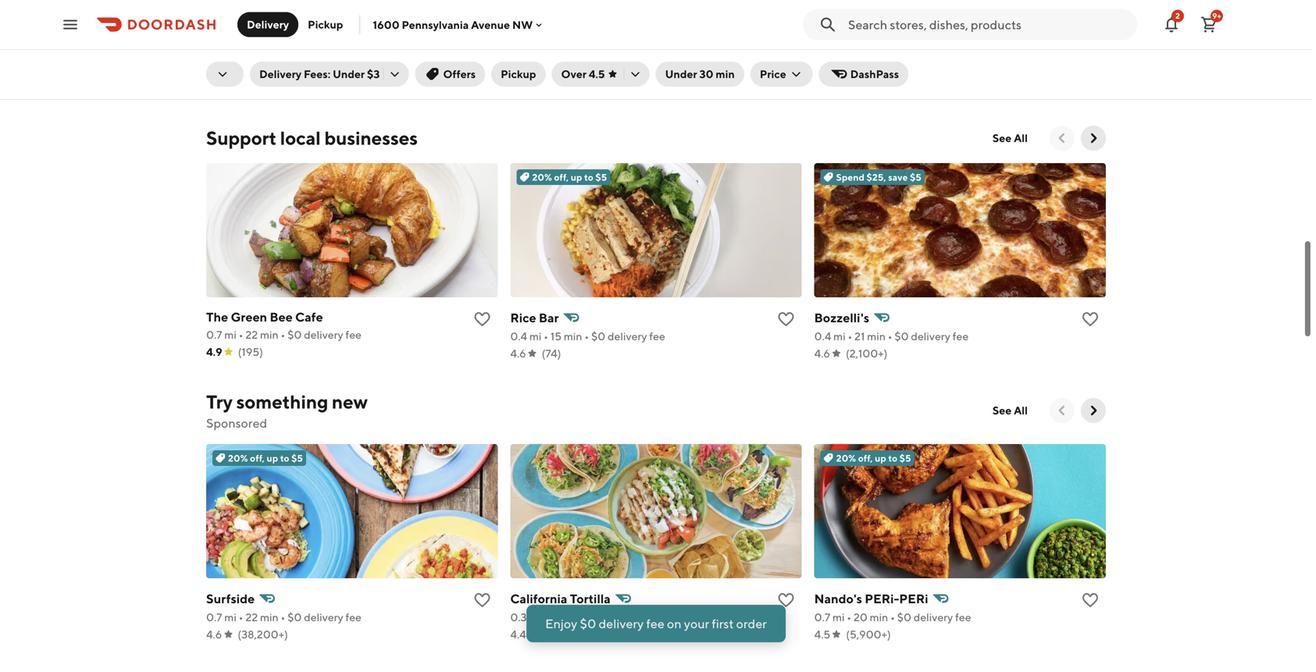 Task type: describe. For each thing, give the bounding box(es) containing it.
see for bozzelli's
[[993, 132, 1012, 145]]

4.6 for surfside
[[206, 629, 222, 641]]

$3
[[367, 68, 380, 80]]

click to add this store to your saved list image for &
[[1081, 46, 1100, 65]]

fee inside the green bee cafe 0.7 mi • 22 min • $​0 delivery fee
[[346, 329, 362, 341]]

• down bee
[[281, 329, 285, 341]]

min for rice bar
[[564, 330, 582, 343]]

0.3 mi • 19 min • $​0 delivery fee
[[510, 611, 665, 624]]

20% off, up to $5 for nando's peri-peri
[[836, 453, 911, 464]]

(195)
[[238, 346, 263, 359]]

$​0 for nando's
[[897, 611, 912, 624]]

min for surfside
[[260, 611, 279, 624]]

enjoy $0 delivery fee on your first order
[[545, 617, 767, 632]]

off, for surfside
[[250, 453, 265, 464]]

• down "peri-"
[[891, 611, 895, 624]]

mi for california
[[529, 611, 541, 624]]

• up (111)
[[543, 611, 548, 624]]

nando's peri-peri
[[815, 592, 929, 607]]

min for h & chicken
[[867, 66, 885, 79]]

click to add this store to your saved list image left california
[[473, 591, 492, 610]]

delivery for prescription chicken
[[604, 66, 644, 79]]

$5 for rice bar
[[596, 172, 607, 183]]

cafe
[[295, 310, 323, 325]]

9+ button
[[1194, 9, 1225, 40]]

delivery for delivery
[[247, 18, 289, 31]]

4.4 for california
[[510, 629, 526, 641]]

1 chicken from the left
[[585, 46, 633, 61]]

delivery inside the green bee cafe 0.7 mi • 22 min • $​0 delivery fee
[[304, 329, 343, 341]]

20% off, up to $5 for surfside
[[228, 453, 303, 464]]

delivery for nando's peri-peri
[[914, 611, 953, 624]]

peri-
[[865, 592, 900, 607]]

2
[[1176, 11, 1180, 20]]

• left 27 in the top right of the page
[[846, 66, 851, 79]]

mi inside the green bee cafe 0.7 mi • 22 min • $​0 delivery fee
[[224, 329, 237, 341]]

support
[[206, 127, 276, 149]]

0.4 mi • 21 min • $​0 delivery fee
[[815, 330, 969, 343]]

over
[[561, 68, 587, 80]]

kitchen
[[317, 46, 362, 61]]

$​0 for california
[[591, 611, 605, 624]]

up for surfside
[[267, 453, 278, 464]]

businesses
[[324, 127, 418, 149]]

2.2 mi • 27 min • $​0 delivery fee
[[815, 66, 968, 79]]

pickup for right pickup button
[[501, 68, 536, 80]]

sponsored
[[206, 416, 267, 431]]

0 horizontal spatial pickup button
[[298, 12, 353, 37]]

0.4 for bozzelli's
[[815, 330, 832, 343]]

(38,200+)
[[238, 629, 288, 641]]

all for bozzelli's
[[1014, 132, 1028, 145]]

prescription
[[510, 46, 582, 61]]

1 under from the left
[[333, 68, 365, 80]]

mi for nando's
[[833, 611, 845, 624]]

(74)
[[542, 347, 561, 360]]

(35,300+)
[[846, 83, 897, 96]]

mi down bozzelli's
[[834, 330, 846, 343]]

h
[[815, 46, 824, 61]]

4.4 for h
[[815, 83, 830, 96]]

delivery for popeyes louisiana kitchen
[[303, 66, 343, 79]]

27
[[853, 66, 864, 79]]

1.4
[[510, 66, 524, 79]]

$0
[[580, 617, 596, 632]]

rice bar
[[510, 311, 559, 325]]

0.7 mi • 20 min • $​0 delivery fee
[[815, 611, 972, 624]]

0.7 mi • 22 min • $​0 delivery fee
[[206, 611, 362, 624]]

something
[[236, 391, 328, 413]]

Store search: begin typing to search for stores available on DoorDash text field
[[848, 16, 1128, 33]]

&
[[827, 46, 835, 61]]

(2,100+)
[[846, 347, 888, 360]]

delivery for h & chicken
[[910, 66, 950, 79]]

over 4.5
[[561, 68, 605, 80]]

offers button
[[415, 62, 485, 87]]

rice
[[510, 311, 536, 325]]

• right 15
[[585, 330, 589, 343]]

1 items, open order cart image
[[1200, 15, 1219, 34]]

(6,200+)
[[541, 83, 585, 96]]

see all link for nando's peri-peri
[[983, 398, 1037, 423]]

$5 for surfside
[[292, 453, 303, 464]]

up for nando's peri-peri
[[875, 453, 887, 464]]

click to add this store to your saved list image for bar
[[777, 310, 796, 329]]

4.9
[[206, 346, 222, 359]]

pickup for the left pickup button
[[308, 18, 343, 31]]

fees:
[[304, 68, 331, 80]]

enjoy
[[545, 617, 578, 632]]

min for california tortilla
[[563, 611, 582, 624]]

1600
[[373, 18, 400, 31]]

notification bell image
[[1162, 15, 1181, 34]]

your
[[684, 617, 710, 632]]

• down tortilla
[[584, 611, 589, 624]]

• up (35,300+)
[[887, 66, 892, 79]]

mi for popeyes
[[225, 66, 237, 79]]

2.2
[[815, 66, 829, 79]]

• down surfside
[[239, 611, 243, 624]]

• left 20 at the right
[[847, 611, 852, 624]]

local
[[280, 127, 321, 149]]

delivery fees: under $3
[[259, 68, 380, 80]]

see all for nando's peri-peri
[[993, 404, 1028, 417]]

• down prescription
[[540, 66, 545, 79]]

delivery for bozzelli's
[[911, 330, 951, 343]]

previous button of carousel image
[[1055, 403, 1070, 419]]

prescription chicken
[[510, 46, 633, 61]]

$​0 for popeyes
[[287, 66, 301, 79]]

under inside button
[[665, 68, 697, 80]]

19 for prescription
[[547, 66, 558, 79]]

1 horizontal spatial 4.5
[[815, 629, 831, 641]]

support local businesses link
[[206, 126, 418, 151]]

min for popeyes louisiana kitchen
[[259, 66, 278, 79]]

fee for prescription chicken
[[646, 66, 662, 79]]

first
[[712, 617, 734, 632]]

surfside
[[206, 592, 255, 607]]

20
[[854, 611, 868, 624]]

$5 for nando's peri-peri
[[900, 453, 911, 464]]

$​0 for rice
[[591, 330, 606, 343]]

see all for bozzelli's
[[993, 132, 1028, 145]]

under 30 min
[[665, 68, 735, 80]]

mi down surfside
[[224, 611, 237, 624]]

spend $25, save $5
[[836, 172, 922, 183]]

click to add this store to your saved list image for tortilla
[[777, 591, 796, 610]]

min for nando's peri-peri
[[870, 611, 889, 624]]

30
[[700, 68, 714, 80]]

fee for h & chicken
[[952, 66, 968, 79]]

fee for popeyes louisiana kitchen
[[345, 66, 361, 79]]

on
[[667, 617, 682, 632]]

mi for rice
[[530, 330, 542, 343]]

fee for surfside
[[346, 611, 362, 624]]

california tortilla
[[510, 592, 611, 607]]

try
[[206, 391, 233, 413]]

15
[[551, 330, 562, 343]]

fee for bozzelli's
[[953, 330, 969, 343]]

dashpass button
[[819, 62, 909, 87]]

min for prescription chicken
[[560, 66, 579, 79]]

1600 pennsylvania avenue nw
[[373, 18, 533, 31]]



Task type: locate. For each thing, give the bounding box(es) containing it.
bar
[[539, 311, 559, 325]]

2 horizontal spatial 20%
[[836, 453, 856, 464]]

order
[[736, 617, 767, 632]]

click to add this store to your saved list image up offers
[[473, 46, 492, 65]]

1 horizontal spatial up
[[571, 172, 582, 183]]

0.4 down "rice"
[[510, 330, 527, 343]]

mi for h
[[832, 66, 844, 79]]

min right 15
[[564, 330, 582, 343]]

green
[[231, 310, 267, 325]]

1 see all from the top
[[993, 132, 1028, 145]]

min up (6,200+)
[[560, 66, 579, 79]]

click to add this store to your saved list image for louisiana
[[473, 46, 492, 65]]

min up (38,200+) at bottom
[[260, 611, 279, 624]]

click to add this store to your saved list image for peri-
[[1081, 591, 1100, 610]]

see for nando's peri-peri
[[993, 404, 1012, 417]]

the green bee cafe 0.7 mi • 22 min • $​0 delivery fee
[[206, 310, 362, 341]]

1600 pennsylvania avenue nw button
[[373, 18, 545, 31]]

off,
[[554, 172, 569, 183], [250, 453, 265, 464], [858, 453, 873, 464]]

$​0 right the 21 at right
[[895, 330, 909, 343]]

delivery for surfside
[[304, 611, 343, 624]]

(7,600+)
[[235, 83, 278, 96]]

min inside button
[[716, 68, 735, 80]]

mi right 0.8
[[225, 66, 237, 79]]

0 horizontal spatial to
[[280, 453, 290, 464]]

0.7 inside the green bee cafe 0.7 mi • 22 min • $​0 delivery fee
[[206, 329, 222, 341]]

0 horizontal spatial 20%
[[228, 453, 248, 464]]

to for surfside
[[280, 453, 290, 464]]

2 see all from the top
[[993, 404, 1028, 417]]

• right the 21 at right
[[888, 330, 893, 343]]

pennsylvania
[[402, 18, 469, 31]]

mi right 2.2
[[832, 66, 844, 79]]

next button of carousel image right previous button of carousel icon
[[1086, 130, 1102, 146]]

1 vertical spatial see
[[993, 404, 1012, 417]]

0 horizontal spatial 4.5
[[589, 68, 605, 80]]

all left previous button of carousel image
[[1014, 404, 1028, 417]]

next button of carousel image for bozzelli's
[[1086, 130, 1102, 146]]

1 horizontal spatial off,
[[554, 172, 569, 183]]

19 up (111)
[[550, 611, 561, 624]]

• left 15
[[544, 330, 548, 343]]

0 horizontal spatial 0.4
[[510, 330, 527, 343]]

min
[[259, 66, 278, 79], [560, 66, 579, 79], [867, 66, 885, 79], [716, 68, 735, 80], [260, 329, 279, 341], [564, 330, 582, 343], [867, 330, 886, 343], [260, 611, 279, 624], [563, 611, 582, 624], [870, 611, 889, 624]]

19 for california
[[550, 611, 561, 624]]

0 horizontal spatial pickup
[[308, 18, 343, 31]]

0 horizontal spatial 20% off, up to $5
[[228, 453, 303, 464]]

4.6 for rice bar
[[510, 347, 526, 360]]

1 horizontal spatial 0.4
[[815, 330, 832, 343]]

0 horizontal spatial under
[[333, 68, 365, 80]]

1 horizontal spatial 20% off, up to $5
[[532, 172, 607, 183]]

1 vertical spatial 4.5
[[815, 629, 831, 641]]

chicken
[[585, 46, 633, 61], [838, 46, 886, 61]]

1 22 from the top
[[246, 329, 258, 341]]

1 vertical spatial 4.4
[[510, 629, 526, 641]]

min right the 21 at right
[[867, 330, 886, 343]]

1 horizontal spatial pickup button
[[492, 62, 546, 87]]

min right 27 in the top right of the page
[[867, 66, 885, 79]]

tortilla
[[570, 592, 611, 607]]

0 vertical spatial all
[[1014, 132, 1028, 145]]

$​0 down tortilla
[[591, 611, 605, 624]]

pickup button down prescription
[[492, 62, 546, 87]]

popeyes
[[206, 46, 256, 61]]

1 vertical spatial 22
[[246, 611, 258, 624]]

0.4
[[510, 330, 527, 343], [815, 330, 832, 343]]

bee
[[270, 310, 293, 325]]

$​0 down louisiana
[[287, 66, 301, 79]]

delivery for california tortilla
[[607, 611, 647, 624]]

bozzelli's
[[815, 311, 870, 325]]

1 horizontal spatial pickup
[[501, 68, 536, 80]]

price button
[[751, 62, 813, 87]]

new
[[332, 391, 368, 413]]

2 horizontal spatial 20% off, up to $5
[[836, 453, 911, 464]]

22 inside the green bee cafe 0.7 mi • 22 min • $​0 delivery fee
[[246, 329, 258, 341]]

1 vertical spatial delivery
[[259, 68, 302, 80]]

pickup button up kitchen
[[298, 12, 353, 37]]

9+
[[1213, 11, 1222, 20]]

2 under from the left
[[665, 68, 697, 80]]

0 vertical spatial delivery
[[247, 18, 289, 31]]

0 horizontal spatial off,
[[250, 453, 265, 464]]

4.1
[[206, 83, 220, 96]]

0.7 for nando's peri-peri
[[815, 611, 831, 624]]

1 vertical spatial pickup button
[[492, 62, 546, 87]]

• down prescription chicken
[[581, 66, 585, 79]]

• up (38,200+) at bottom
[[281, 611, 285, 624]]

under 30 min button
[[656, 62, 744, 87]]

20% for rice bar
[[532, 172, 552, 183]]

$​0 right over
[[588, 66, 602, 79]]

delivery up the popeyes louisiana kitchen
[[247, 18, 289, 31]]

california
[[510, 592, 568, 607]]

1 vertical spatial next button of carousel image
[[1086, 403, 1102, 419]]

next button of carousel image for nando's peri-peri
[[1086, 403, 1102, 419]]

19 down prescription
[[547, 66, 558, 79]]

2 horizontal spatial to
[[889, 453, 898, 464]]

0.4 for rice bar
[[510, 330, 527, 343]]

2 see all link from the top
[[983, 398, 1037, 423]]

see left previous button of carousel image
[[993, 404, 1012, 417]]

21
[[855, 330, 865, 343]]

0.7 down "nando's"
[[815, 611, 831, 624]]

1 horizontal spatial under
[[665, 68, 697, 80]]

0 vertical spatial see all link
[[983, 126, 1037, 151]]

4.6 down bozzelli's
[[815, 347, 830, 360]]

4.6 for bozzelli's
[[815, 347, 830, 360]]

20% off, up to $5 for rice bar
[[532, 172, 607, 183]]

delivery inside delivery button
[[247, 18, 289, 31]]

22 up (38,200+) at bottom
[[246, 611, 258, 624]]

1 see from the top
[[993, 132, 1012, 145]]

see all
[[993, 132, 1028, 145], [993, 404, 1028, 417]]

next button of carousel image right previous button of carousel image
[[1086, 403, 1102, 419]]

0 vertical spatial 22
[[246, 329, 258, 341]]

under left 30
[[665, 68, 697, 80]]

delivery
[[247, 18, 289, 31], [259, 68, 302, 80]]

pickup button
[[298, 12, 353, 37], [492, 62, 546, 87]]

•
[[240, 66, 244, 79], [280, 66, 285, 79], [540, 66, 545, 79], [581, 66, 585, 79], [846, 66, 851, 79], [887, 66, 892, 79], [239, 329, 243, 341], [281, 329, 285, 341], [544, 330, 548, 343], [585, 330, 589, 343], [848, 330, 853, 343], [888, 330, 893, 343], [239, 611, 243, 624], [281, 611, 285, 624], [543, 611, 548, 624], [584, 611, 589, 624], [847, 611, 852, 624], [891, 611, 895, 624]]

delivery
[[303, 66, 343, 79], [604, 66, 644, 79], [910, 66, 950, 79], [304, 329, 343, 341], [608, 330, 647, 343], [911, 330, 951, 343], [304, 611, 343, 624], [607, 611, 647, 624], [914, 611, 953, 624], [599, 617, 644, 632]]

spend
[[836, 172, 865, 183]]

previous button of carousel image
[[1055, 130, 1070, 146]]

4.7
[[510, 83, 526, 96]]

0.7 up 4.9
[[206, 329, 222, 341]]

see all link for bozzelli's
[[983, 126, 1037, 151]]

see all left previous button of carousel icon
[[993, 132, 1028, 145]]

see all link left previous button of carousel image
[[983, 398, 1037, 423]]

delivery button
[[237, 12, 298, 37]]

0 vertical spatial 4.4
[[815, 83, 830, 96]]

over 4.5 button
[[552, 62, 650, 87]]

min down bee
[[260, 329, 279, 341]]

chicken up 27 in the top right of the page
[[838, 46, 886, 61]]

chicken up over 4.5 button
[[585, 46, 633, 61]]

fee for nando's peri-peri
[[956, 611, 972, 624]]

pickup up the 4.7
[[501, 68, 536, 80]]

22
[[246, 329, 258, 341], [246, 611, 258, 624]]

offers
[[443, 68, 476, 80]]

4.6
[[510, 347, 526, 360], [815, 347, 830, 360], [206, 629, 222, 641]]

all for nando's peri-peri
[[1014, 404, 1028, 417]]

min right 20 at the right
[[870, 611, 889, 624]]

see all link
[[983, 126, 1037, 151], [983, 398, 1037, 423]]

to for nando's peri-peri
[[889, 453, 898, 464]]

$​0 down peri
[[897, 611, 912, 624]]

1 horizontal spatial 20%
[[532, 172, 552, 183]]

0 vertical spatial pickup
[[308, 18, 343, 31]]

1 horizontal spatial 4.6
[[510, 347, 526, 360]]

price
[[760, 68, 786, 80]]

pickup up kitchen
[[308, 18, 343, 31]]

4.5
[[589, 68, 605, 80], [815, 629, 831, 641]]

mi right 1.4
[[526, 66, 538, 79]]

0 horizontal spatial chicken
[[585, 46, 633, 61]]

2 22 from the top
[[246, 611, 258, 624]]

1.4 mi • 19 min • $​0 delivery fee
[[510, 66, 662, 79]]

0 vertical spatial 4.5
[[589, 68, 605, 80]]

$​0 right 15
[[591, 330, 606, 343]]

open menu image
[[61, 15, 80, 34]]

fee for california tortilla
[[649, 611, 665, 624]]

min down california tortilla at the left bottom
[[563, 611, 582, 624]]

delivery down the popeyes louisiana kitchen
[[259, 68, 302, 80]]

min inside the green bee cafe 0.7 mi • 22 min • $​0 delivery fee
[[260, 329, 279, 341]]

0.4 mi • 15 min • $​0 delivery fee
[[510, 330, 665, 343]]

0.8
[[206, 66, 223, 79]]

• down green
[[239, 329, 243, 341]]

19 for popeyes
[[246, 66, 257, 79]]

nando's
[[815, 592, 862, 607]]

1 next button of carousel image from the top
[[1086, 130, 1102, 146]]

$​0 inside the green bee cafe 0.7 mi • 22 min • $​0 delivery fee
[[288, 329, 302, 341]]

min for bozzelli's
[[867, 330, 886, 343]]

under
[[333, 68, 365, 80], [665, 68, 697, 80]]

nw
[[512, 18, 533, 31]]

4.4 down the 0.3
[[510, 629, 526, 641]]

19 up (7,600+)
[[246, 66, 257, 79]]

20% off, up to $5
[[532, 172, 607, 183], [228, 453, 303, 464], [836, 453, 911, 464]]

0 horizontal spatial up
[[267, 453, 278, 464]]

4.6 left (74)
[[510, 347, 526, 360]]

0 vertical spatial see all
[[993, 132, 1028, 145]]

22 up (195)
[[246, 329, 258, 341]]

$​0
[[287, 66, 301, 79], [588, 66, 602, 79], [894, 66, 908, 79], [288, 329, 302, 341], [591, 330, 606, 343], [895, 330, 909, 343], [288, 611, 302, 624], [591, 611, 605, 624], [897, 611, 912, 624]]

$​0 down bee
[[288, 329, 302, 341]]

$​0 up (38,200+) at bottom
[[288, 611, 302, 624]]

$25,
[[867, 172, 886, 183]]

min right 30
[[716, 68, 735, 80]]

to
[[584, 172, 594, 183], [280, 453, 290, 464], [889, 453, 898, 464]]

mi for prescription
[[526, 66, 538, 79]]

click to add this store to your saved list image
[[473, 46, 492, 65], [777, 46, 796, 65], [777, 310, 796, 329], [473, 591, 492, 610]]

• down the popeyes
[[240, 66, 244, 79]]

mi
[[225, 66, 237, 79], [526, 66, 538, 79], [832, 66, 844, 79], [224, 329, 237, 341], [530, 330, 542, 343], [834, 330, 846, 343], [224, 611, 237, 624], [529, 611, 541, 624], [833, 611, 845, 624]]

try something new sponsored
[[206, 391, 368, 431]]

fee
[[345, 66, 361, 79], [646, 66, 662, 79], [952, 66, 968, 79], [346, 329, 362, 341], [649, 330, 665, 343], [953, 330, 969, 343], [346, 611, 362, 624], [649, 611, 665, 624], [956, 611, 972, 624], [646, 617, 665, 632]]

1 horizontal spatial 4.4
[[815, 83, 830, 96]]

• down the popeyes louisiana kitchen
[[280, 66, 285, 79]]

2 next button of carousel image from the top
[[1086, 403, 1102, 419]]

0 vertical spatial pickup button
[[298, 12, 353, 37]]

0.7 for surfside
[[206, 611, 222, 624]]

mi down rice bar
[[530, 330, 542, 343]]

support local businesses
[[206, 127, 418, 149]]

20% for surfside
[[228, 453, 248, 464]]

0 horizontal spatial 4.4
[[510, 629, 526, 641]]

0 vertical spatial next button of carousel image
[[1086, 130, 1102, 146]]

click to add this store to your saved list image
[[1081, 46, 1100, 65], [473, 310, 492, 329], [1081, 310, 1100, 329], [777, 591, 796, 610], [1081, 591, 1100, 610]]

4.5 inside over 4.5 button
[[589, 68, 605, 80]]

2 all from the top
[[1014, 404, 1028, 417]]

$​0 for h
[[894, 66, 908, 79]]

1 vertical spatial pickup
[[501, 68, 536, 80]]

avenue
[[471, 18, 510, 31]]

4.4 down 2.2
[[815, 83, 830, 96]]

dashpass
[[851, 68, 899, 80]]

20%
[[532, 172, 552, 183], [228, 453, 248, 464], [836, 453, 856, 464]]

pickup
[[308, 18, 343, 31], [501, 68, 536, 80]]

1 vertical spatial all
[[1014, 404, 1028, 417]]

mi down the
[[224, 329, 237, 341]]

mi down "nando's"
[[833, 611, 845, 624]]

0 horizontal spatial 4.6
[[206, 629, 222, 641]]

click to add this store to your saved list image for chicken
[[777, 46, 796, 65]]

4.6 down surfside
[[206, 629, 222, 641]]

louisiana
[[259, 46, 314, 61]]

0.8 mi • 19 min • $​0 delivery fee
[[206, 66, 361, 79]]

1 all from the top
[[1014, 132, 1028, 145]]

1 vertical spatial see all
[[993, 404, 1028, 417]]

$​0 for prescription
[[588, 66, 602, 79]]

next button of carousel image
[[1086, 130, 1102, 146], [1086, 403, 1102, 419]]

2 horizontal spatial off,
[[858, 453, 873, 464]]

click to add this store to your saved list image left bozzelli's
[[777, 310, 796, 329]]

mi right the 0.3
[[529, 611, 541, 624]]

1 vertical spatial see all link
[[983, 398, 1037, 423]]

2 horizontal spatial 4.6
[[815, 347, 830, 360]]

19
[[246, 66, 257, 79], [547, 66, 558, 79], [550, 611, 561, 624]]

h & chicken
[[815, 46, 886, 61]]

$​0 up (35,300+)
[[894, 66, 908, 79]]

save
[[888, 172, 908, 183]]

fee for rice bar
[[649, 330, 665, 343]]

2 chicken from the left
[[838, 46, 886, 61]]

(111)
[[542, 629, 562, 641]]

2 see from the top
[[993, 404, 1012, 417]]

20% for nando's peri-peri
[[836, 453, 856, 464]]

see all link left previous button of carousel icon
[[983, 126, 1037, 151]]

0.7
[[206, 329, 222, 341], [206, 611, 222, 624], [815, 611, 831, 624]]

the
[[206, 310, 228, 325]]

see left previous button of carousel icon
[[993, 132, 1012, 145]]

1 0.4 from the left
[[510, 330, 527, 343]]

4.5 right over
[[589, 68, 605, 80]]

0 vertical spatial see
[[993, 132, 1012, 145]]

1 horizontal spatial to
[[584, 172, 594, 183]]

see all left previous button of carousel image
[[993, 404, 1028, 417]]

0.4 down bozzelli's
[[815, 330, 832, 343]]

4.4
[[815, 83, 830, 96], [510, 629, 526, 641]]

(5,900+)
[[846, 629, 891, 641]]

off, for nando's peri-peri
[[858, 453, 873, 464]]

up for rice bar
[[571, 172, 582, 183]]

peri
[[899, 592, 929, 607]]

off, for rice bar
[[554, 172, 569, 183]]

• left the 21 at right
[[848, 330, 853, 343]]

2 0.4 from the left
[[815, 330, 832, 343]]

1 see all link from the top
[[983, 126, 1037, 151]]

all left previous button of carousel icon
[[1014, 132, 1028, 145]]

1 horizontal spatial chicken
[[838, 46, 886, 61]]

delivery for rice bar
[[608, 330, 647, 343]]

under down kitchen
[[333, 68, 365, 80]]

2 horizontal spatial up
[[875, 453, 887, 464]]

delivery for delivery fees: under $3
[[259, 68, 302, 80]]

min up (7,600+)
[[259, 66, 278, 79]]

popeyes louisiana kitchen
[[206, 46, 362, 61]]

0.7 down surfside
[[206, 611, 222, 624]]

to for rice bar
[[584, 172, 594, 183]]

4.5 down "nando's"
[[815, 629, 831, 641]]

$5
[[596, 172, 607, 183], [910, 172, 922, 183], [292, 453, 303, 464], [900, 453, 911, 464]]

0.3
[[510, 611, 527, 624]]

click to add this store to your saved list image up price on the top
[[777, 46, 796, 65]]



Task type: vqa. For each thing, say whether or not it's contained in the screenshot.


